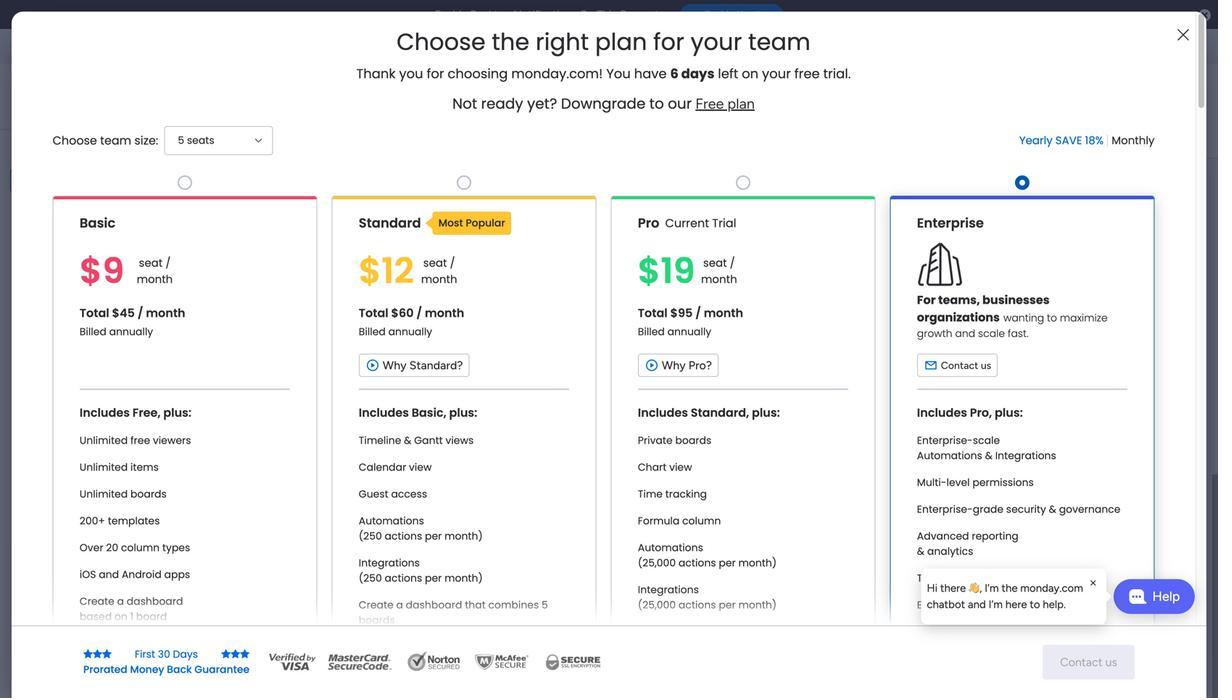 Task type: describe. For each thing, give the bounding box(es) containing it.
0 horizontal spatial team
[[100, 132, 131, 149]]

yet?
[[527, 93, 557, 114]]

(25,000 for automations (25,000 actions per month)
[[638, 556, 676, 570]]

column inside pro tier selected option
[[683, 514, 721, 528]]

phoenix inside "field"
[[524, 98, 574, 116]]

1 customer from the top
[[445, 248, 490, 261]]

chart
[[638, 461, 667, 475]]

back
[[167, 663, 192, 677]]

automations (25,000 actions per month)
[[638, 541, 777, 570]]

0 horizontal spatial phoenix
[[274, 249, 310, 261]]

us
[[981, 359, 992, 372]]

contact for contact us
[[941, 359, 979, 372]]

& right security
[[1049, 503, 1057, 517]]

basic for basic
[[80, 214, 116, 232]]

multi-level permissions
[[918, 476, 1034, 490]]

grade
[[973, 503, 1004, 517]]

(250 for integrations (250 actions per month)
[[359, 572, 382, 586]]

your inside please check your search terms or filters.
[[82, 379, 103, 391]]

prorated money back guarantee
[[83, 663, 250, 677]]

help
[[1153, 589, 1181, 605]]

for teams, businesses organizations
[[918, 292, 1050, 326]]

and inside wanting to maximize growth and scale fast.
[[956, 327, 976, 341]]

billing cycle selection group
[[1020, 132, 1155, 149]]

pro tier selected option
[[611, 196, 876, 671]]

1 inside create a dashboard based on 1 board
[[130, 610, 134, 624]]

/ for total $45 / month billed annually
[[138, 305, 143, 321]]

gantt
[[414, 434, 443, 448]]

unlimited for unlimited items
[[80, 461, 128, 475]]

$12
[[359, 247, 414, 296]]

most popular
[[439, 216, 505, 230]]

basic for basic crm
[[33, 143, 61, 156]]

2 star image from the left
[[102, 650, 112, 660]]

total for $19
[[638, 305, 668, 321]]

the inside hi there 👋,  i'm the monday.com chatbot and i'm here to help.
[[1002, 582, 1018, 595]]

actions for automations (25,000 actions per month)
[[679, 556, 716, 570]]

annually inside 'total $45 / month billed annually'
[[109, 325, 153, 339]]

you
[[607, 65, 631, 83]]

0 horizontal spatial 5
[[178, 133, 184, 147]]

a for create a dashboard based on 1 board
[[117, 595, 124, 609]]

3 star image from the left
[[221, 650, 231, 660]]

star image for 1st star icon from the right
[[231, 650, 240, 660]]

trial.
[[824, 65, 851, 83]]

why for $19
[[662, 359, 686, 372]]

integrations (25,000 actions per month)
[[638, 583, 777, 613]]

create for create a dashboard that combines 10 boards
[[638, 625, 673, 639]]

enterprise-scale automations & integrations
[[918, 434, 1057, 463]]

/ for $12 seat / month
[[450, 255, 455, 271]]

enterprise- for grade
[[918, 503, 973, 517]]

teams,
[[939, 292, 981, 308]]

plus: for includes standard, plus:
[[752, 405, 780, 421]]

table
[[267, 119, 290, 131]]

includes for includes free, plus:
[[80, 405, 130, 421]]

enterprise for enterprise
[[918, 214, 984, 232]]

hi there 👋,  i'm the monday.com chatbot and i'm here to help.
[[927, 582, 1084, 612]]

actions for integrations (25,000 actions per month)
[[679, 598, 716, 613]]

filters.
[[84, 394, 112, 406]]

seat for $12
[[424, 255, 447, 271]]

current
[[666, 215, 709, 231]]

1 vertical spatial levy
[[313, 249, 334, 261]]

advanced reporting & analytics
[[918, 530, 1019, 559]]

board
[[136, 610, 167, 624]]

days
[[173, 648, 198, 662]]

dashboard for create a dashboard that combines 10 boards
[[685, 625, 742, 639]]

templates
[[108, 514, 160, 528]]

pro current trial
[[638, 214, 737, 232]]

unlimited for unlimited boards
[[80, 487, 128, 502]]

maximize
[[1061, 311, 1108, 325]]

type
[[456, 223, 478, 235]]

create a dashboard that combines 5 boards
[[359, 598, 548, 628]]

month up 'total $45 / month billed annually' at the left of page
[[137, 272, 173, 287]]

to inside hi there 👋,  i'm the monday.com chatbot and i'm here to help.
[[1030, 598, 1041, 612]]

on inside the choose the right plan for your team thank you for choosing monday.com! you have 6 days left on your free trial.
[[742, 65, 759, 83]]

free inside 'basic tier selected' option
[[131, 434, 150, 448]]

most
[[439, 216, 463, 230]]

enterprise for enterprise support
[[918, 598, 968, 613]]

free,
[[133, 405, 161, 421]]

check
[[53, 379, 80, 391]]

size:
[[135, 132, 158, 149]]

1 inside 1 button
[[396, 254, 399, 262]]

create a dashboard that combines 50 boards
[[918, 625, 1113, 655]]

team inside the choose the right plan for your team thank you for choosing monday.com! you have 6 days left on your free trial.
[[749, 26, 811, 58]]

enterprise tier selected option
[[890, 196, 1155, 671]]

monthly
[[1112, 133, 1155, 148]]

over
[[80, 541, 103, 555]]

formula column
[[638, 514, 721, 528]]

create a dashboard based on 1 board
[[80, 595, 183, 624]]

/ inside seat / month
[[166, 255, 171, 271]]

free inside the choose the right plan for your team thank you for choosing monday.com! you have 6 days left on your free trial.
[[795, 65, 820, 83]]

integrations for integrations (25,000 actions per month)
[[638, 583, 699, 597]]

unlimited for unlimited free viewers
[[80, 434, 128, 448]]

automations for automations (250 actions per month)
[[359, 514, 424, 528]]

3 star image from the left
[[240, 650, 250, 660]]

$19
[[638, 247, 695, 296]]

10
[[821, 625, 831, 639]]

billed for $19
[[638, 325, 665, 339]]

tracking
[[666, 487, 707, 502]]

choose the right plan for your team heading
[[397, 26, 811, 58]]

create for create a dashboard that combines 5 boards
[[359, 598, 394, 613]]

add new group button
[[221, 398, 324, 421]]

why standard?
[[383, 359, 463, 372]]

hi
[[927, 582, 938, 595]]

total $95 / month billed annually
[[638, 305, 744, 339]]

or
[[73, 394, 82, 406]]

doyle
[[315, 275, 341, 287]]

your right the left
[[762, 65, 791, 83]]

contacts for primary contacts
[[305, 192, 366, 210]]

standard,
[[691, 405, 750, 421]]

contacts for my contacts
[[259, 75, 364, 107]]

levy inside "field"
[[577, 98, 605, 116]]

dapulse close image
[[1199, 8, 1211, 23]]

the inside the choose the right plan for your team thank you for choosing monday.com! you have 6 days left on your free trial.
[[492, 26, 530, 58]]

norton secured image
[[402, 652, 467, 674]]

and inside hi there 👋,  i'm the monday.com chatbot and i'm here to help.
[[968, 598, 986, 612]]

terry turtle image
[[1178, 35, 1201, 58]]

1 option from the top
[[9, 73, 176, 96]]

and inside 'basic tier selected' option
[[99, 568, 119, 582]]

quick inside to search across your account use quick search ⌘ + b
[[46, 433, 73, 446]]

money
[[130, 663, 164, 677]]

downgrade
[[561, 93, 646, 114]]

seat inside seat / month
[[139, 255, 163, 271]]

that for includes pro, plus:
[[1024, 625, 1045, 639]]

not ready yet? downgrade to our free plan
[[453, 93, 755, 114]]

20
[[106, 541, 118, 555]]

includes for includes pro, plus:
[[918, 405, 968, 421]]

guest access
[[359, 487, 427, 502]]

annually for $19
[[668, 325, 712, 339]]

time
[[638, 487, 663, 502]]

primary contacts
[[250, 192, 366, 210]]

plan inside the choose the right plan for your team thank you for choosing monday.com! you have 6 days left on your free trial.
[[595, 26, 647, 58]]

help button
[[1114, 580, 1196, 614]]

basic crm button
[[10, 137, 141, 162]]

yearly save 18%
[[1020, 133, 1104, 148]]

contact for contact
[[314, 222, 351, 235]]

you
[[399, 65, 423, 83]]

total inside 'total $45 / month billed annually'
[[80, 305, 109, 321]]

create for create a dashboard based on 1 board
[[80, 595, 114, 609]]

0 vertical spatial for
[[654, 26, 685, 58]]

main table button
[[220, 113, 301, 136]]

wanting
[[1004, 311, 1045, 325]]

results
[[64, 360, 103, 377]]

ssl encrypted image
[[537, 652, 609, 674]]

month) for integrations (25,000 actions per month)
[[739, 598, 777, 613]]

per for automations (250 actions per month)
[[425, 530, 442, 544]]

free plan link
[[696, 95, 755, 112]]

enterprise- for scale
[[918, 434, 973, 448]]

5 inside create a dashboard that combines 5 boards
[[542, 598, 548, 613]]

tailored onboarding *
[[918, 572, 1028, 586]]

calendar
[[359, 461, 406, 475]]

(25,000 for integrations (25,000 actions per month)
[[638, 598, 676, 613]]

month for $12 seat / month
[[421, 272, 457, 287]]

search inside to search across your account use quick search ⌘ + b
[[75, 433, 107, 446]]

new
[[269, 404, 288, 416]]

unlimited free viewers
[[80, 434, 191, 448]]

on inside create a dashboard based on 1 board
[[115, 610, 128, 624]]

search inside button
[[101, 461, 133, 474]]

plan inside not ready yet? downgrade to our free plan
[[728, 95, 755, 112]]

total for $12
[[359, 305, 389, 321]]

18%
[[1086, 133, 1104, 148]]

account
[[124, 418, 161, 430]]

terms
[[138, 379, 164, 391]]

basic crm
[[33, 143, 90, 156]]

0 vertical spatial to
[[650, 93, 664, 114]]

pro
[[638, 214, 660, 232]]

search inside please check your search terms or filters.
[[105, 379, 135, 391]]

actions for automations (250 actions per month)
[[385, 530, 422, 544]]

crm
[[64, 143, 90, 156]]

month for total $95 / month billed annually
[[704, 305, 744, 321]]

quick inside button
[[72, 461, 99, 474]]

billed for $12
[[359, 325, 386, 339]]



Task type: vqa. For each thing, say whether or not it's contained in the screenshot.
plus: inside the Enterprise tier selected option
yes



Task type: locate. For each thing, give the bounding box(es) containing it.
⌘
[[116, 433, 126, 446]]

0 horizontal spatial 1
[[130, 610, 134, 624]]

3 billed from the left
[[638, 325, 665, 339]]

1 vertical spatial search
[[37, 418, 67, 430]]

4 includes from the left
[[918, 405, 968, 421]]

save
[[1056, 133, 1083, 148]]

first
[[135, 648, 155, 662]]

month for total $60 / month billed annually
[[425, 305, 465, 321]]

to search across your account use quick search ⌘ + b
[[24, 418, 161, 446]]

wanting to maximize growth and scale fast.
[[918, 311, 1108, 341]]

1 vertical spatial plan
[[728, 95, 755, 112]]

/ inside $19 seat / month
[[730, 255, 735, 271]]

2 vertical spatial unlimited
[[80, 487, 128, 502]]

plus: inside pro tier selected option
[[752, 405, 780, 421]]

levy up doyle
[[313, 249, 334, 261]]

1 vertical spatial enterprise
[[918, 598, 968, 613]]

integrations inside enterprise-scale automations & integrations
[[996, 449, 1057, 463]]

quick right use
[[46, 433, 73, 446]]

private
[[638, 434, 673, 448]]

/ inside '$12 seat / month'
[[450, 255, 455, 271]]

2 includes from the left
[[359, 405, 409, 421]]

/ for $19 seat / month
[[730, 255, 735, 271]]

2 view from the left
[[670, 461, 692, 475]]

& inside standard tier selected option
[[404, 434, 412, 448]]

a inside create a dashboard based on 1 board
[[117, 595, 124, 609]]

verified by visa image
[[267, 652, 318, 674]]

includes inside 'basic tier selected' option
[[80, 405, 130, 421]]

1 vertical spatial integrations
[[359, 556, 420, 570]]

per up create a dashboard that combines 5 boards
[[425, 572, 442, 586]]

0 horizontal spatial automations
[[359, 514, 424, 528]]

2 horizontal spatial seat
[[704, 255, 727, 271]]

combines inside create a dashboard that combines 10 boards
[[768, 625, 819, 639]]

1 vertical spatial customer
[[445, 274, 490, 287]]

0 vertical spatial the
[[492, 26, 530, 58]]

not
[[453, 93, 477, 114]]

1 vertical spatial quick
[[72, 461, 99, 474]]

the up here
[[1002, 582, 1018, 595]]

0 horizontal spatial contact
[[314, 222, 351, 235]]

0 horizontal spatial levy
[[313, 249, 334, 261]]

create inside create a dashboard that combines 50 boards
[[918, 625, 952, 639]]

0 vertical spatial integrations
[[996, 449, 1057, 463]]

(25,000 inside automations (25,000 actions per month)
[[638, 556, 676, 570]]

madison doyle
[[274, 275, 341, 287]]

actions up integrations (25,000 actions per month)
[[679, 556, 716, 570]]

actions inside automations (250 actions per month)
[[385, 530, 422, 544]]

seat for $19
[[704, 255, 727, 271]]

phoenix up madison
[[274, 249, 310, 261]]

integrations inside integrations (250 actions per month)
[[359, 556, 420, 570]]

boards inside create a dashboard that combines 50 boards
[[918, 641, 954, 655]]

0 vertical spatial i'm
[[985, 582, 999, 595]]

0 vertical spatial free
[[795, 65, 820, 83]]

that down integrations (25,000 actions per month)
[[744, 625, 765, 639]]

per inside automations (25,000 actions per month)
[[719, 556, 736, 570]]

integrations down automations (250 actions per month) on the bottom left of the page
[[359, 556, 420, 570]]

quick
[[46, 433, 73, 446], [72, 461, 99, 474]]

please
[[21, 379, 50, 391]]

(25,000 inside integrations (25,000 actions per month)
[[638, 598, 676, 613]]

billed inside the total $60 / month billed annually
[[359, 325, 386, 339]]

1 horizontal spatial plan
[[728, 95, 755, 112]]

0 horizontal spatial the
[[492, 26, 530, 58]]

combines inside create a dashboard that combines 5 boards
[[489, 598, 539, 613]]

team down now!
[[749, 26, 811, 58]]

2 horizontal spatial automations
[[918, 449, 983, 463]]

automations up the level
[[918, 449, 983, 463]]

free
[[795, 65, 820, 83], [131, 434, 150, 448]]

0 vertical spatial basic
[[33, 143, 61, 156]]

choose for the
[[397, 26, 486, 58]]

/ right $45
[[138, 305, 143, 321]]

plus: inside standard tier selected option
[[449, 405, 478, 421]]

billed inside 'total $45 / month billed annually'
[[80, 325, 107, 339]]

boards for create a dashboard that combines 10 boards
[[638, 641, 674, 655]]

boards down items
[[131, 487, 167, 502]]

why for $12
[[383, 359, 407, 372]]

/ inside the total $60 / month billed annually
[[417, 305, 422, 321]]

enable for enable now!
[[705, 9, 734, 20]]

2 vertical spatial to
[[1030, 598, 1041, 612]]

private boards
[[638, 434, 712, 448]]

2 horizontal spatial total
[[638, 305, 668, 321]]

automations inside enterprise-scale automations & integrations
[[918, 449, 983, 463]]

enterprise- down includes pro, plus:
[[918, 434, 973, 448]]

leilani krause
[[274, 301, 336, 313]]

choose inside the choose the right plan for your team thank you for choosing monday.com! you have 6 days left on your free trial.
[[397, 26, 486, 58]]

1 vertical spatial for
[[427, 65, 444, 83]]

create down integrations (25,000 actions per month)
[[638, 625, 673, 639]]

to right wanting
[[1048, 311, 1058, 325]]

your
[[691, 26, 742, 58], [762, 65, 791, 83], [82, 379, 103, 391], [101, 418, 122, 430]]

(250 for automations (250 actions per month)
[[359, 530, 382, 544]]

basic tier selected option
[[53, 196, 317, 671]]

plus: for includes free, plus:
[[163, 405, 192, 421]]

automations inside automations (250 actions per month)
[[359, 514, 424, 528]]

+
[[132, 433, 138, 446]]

dashboard inside create a dashboard that combines 5 boards
[[406, 598, 462, 613]]

0 horizontal spatial column
[[121, 541, 160, 555]]

1 includes from the left
[[80, 405, 130, 421]]

2 horizontal spatial that
[[1024, 625, 1045, 639]]

0 horizontal spatial seat
[[139, 255, 163, 271]]

1 horizontal spatial to
[[1030, 598, 1041, 612]]

1 horizontal spatial view
[[670, 461, 692, 475]]

that down here
[[1024, 625, 1045, 639]]

why pro? button
[[638, 354, 719, 377]]

create for create a dashboard that combines 50 boards
[[918, 625, 952, 639]]

(250 inside automations (250 actions per month)
[[359, 530, 382, 544]]

that for includes standard, plus:
[[744, 625, 765, 639]]

view down timeline & gantt views
[[409, 461, 432, 475]]

2 enterprise from the top
[[918, 598, 968, 613]]

month) for automations (250 actions per month)
[[445, 530, 483, 544]]

2 horizontal spatial integrations
[[996, 449, 1057, 463]]

search
[[75, 433, 107, 446], [101, 461, 133, 474]]

a for create a dashboard that combines 50 boards
[[955, 625, 962, 639]]

android
[[122, 568, 162, 582]]

0 vertical spatial option
[[9, 73, 176, 96]]

👋,
[[969, 582, 983, 595]]

& inside advanced reporting & analytics
[[918, 545, 925, 559]]

0 vertical spatial enterprise-
[[918, 434, 973, 448]]

chatbot
[[927, 598, 966, 612]]

1 horizontal spatial column
[[683, 514, 721, 528]]

column inside 'basic tier selected' option
[[121, 541, 160, 555]]

2 billed from the left
[[359, 325, 386, 339]]

/ right $9
[[166, 255, 171, 271]]

0 horizontal spatial total
[[80, 305, 109, 321]]

month for $19 seat / month
[[701, 272, 738, 287]]

and down 👋,
[[968, 598, 986, 612]]

most popular section head
[[426, 212, 511, 235]]

per for integrations (250 actions per month)
[[425, 572, 442, 586]]

4 plus: from the left
[[995, 405, 1023, 421]]

dashboard inside create a dashboard that combines 10 boards
[[685, 625, 742, 639]]

total $60 / month billed annually
[[359, 305, 465, 339]]

2 enterprise- from the top
[[918, 503, 973, 517]]

that up mcafee secure image
[[465, 598, 486, 613]]

a down 'enterprise support'
[[955, 625, 962, 639]]

viewers
[[153, 434, 191, 448]]

0 vertical spatial choose
[[397, 26, 486, 58]]

the down desktop at the top left of page
[[492, 26, 530, 58]]

over 20 column types
[[80, 541, 190, 555]]

b
[[145, 433, 151, 446]]

/ for total $60 / month billed annually
[[417, 305, 422, 321]]

0 horizontal spatial integrations
[[359, 556, 420, 570]]

that inside create a dashboard that combines 50 boards
[[1024, 625, 1045, 639]]

/ for total $95 / month billed annually
[[696, 305, 701, 321]]

1 horizontal spatial enable
[[705, 9, 734, 20]]

pro,
[[970, 405, 993, 421]]

1 vertical spatial phoenix levy
[[274, 249, 334, 261]]

integrations for integrations (250 actions per month)
[[359, 556, 420, 570]]

2 why from the left
[[662, 359, 686, 372]]

0 horizontal spatial for
[[427, 65, 444, 83]]

add
[[248, 404, 267, 416]]

search down "found" at the left bottom of the page
[[105, 379, 135, 391]]

0 vertical spatial search
[[75, 433, 107, 446]]

50
[[1101, 625, 1113, 639]]

0 vertical spatial (25,000
[[638, 556, 676, 570]]

1 vertical spatial choose
[[53, 132, 97, 149]]

actions inside integrations (25,000 actions per month)
[[679, 598, 716, 613]]

total left $95
[[638, 305, 668, 321]]

0 horizontal spatial on
[[115, 610, 128, 624]]

customer down type
[[445, 248, 490, 261]]

primary
[[250, 192, 301, 210]]

total
[[80, 305, 109, 321], [359, 305, 389, 321], [638, 305, 668, 321]]

guest
[[359, 487, 389, 502]]

1 down "standard"
[[396, 254, 399, 262]]

enable inside button
[[705, 9, 734, 20]]

2 unlimited from the top
[[80, 461, 128, 475]]

month) inside integrations (25,000 actions per month)
[[739, 598, 777, 613]]

& inside enterprise-scale automations & integrations
[[986, 449, 993, 463]]

automations for automations (25,000 actions per month)
[[638, 541, 704, 555]]

dashboard inside create a dashboard that combines 50 boards
[[965, 625, 1021, 639]]

apps
[[164, 568, 190, 582]]

per for automations (25,000 actions per month)
[[719, 556, 736, 570]]

access
[[391, 487, 427, 502]]

support
[[970, 598, 1010, 613]]

1 left board
[[130, 610, 134, 624]]

2 option from the top
[[9, 97, 176, 120]]

1
[[396, 254, 399, 262], [130, 610, 134, 624]]

timeline
[[359, 434, 401, 448]]

governance
[[1060, 503, 1121, 517]]

a inside create a dashboard that combines 50 boards
[[955, 625, 962, 639]]

ready
[[481, 93, 524, 114]]

dashboard down integrations (25,000 actions per month)
[[685, 625, 742, 639]]

Primary Contacts field
[[246, 192, 369, 210]]

automations inside automations (25,000 actions per month)
[[638, 541, 704, 555]]

star image
[[83, 650, 93, 660], [102, 650, 112, 660], [221, 650, 231, 660]]

0 horizontal spatial annually
[[109, 325, 153, 339]]

2 enable from the left
[[705, 9, 734, 20]]

a inside create a dashboard that combines 5 boards
[[396, 598, 403, 613]]

unlimited
[[80, 434, 128, 448], [80, 461, 128, 475], [80, 487, 128, 502]]

dialog containing hi there 👋,  i'm the monday.com
[[922, 569, 1107, 625]]

plan down the this
[[595, 26, 647, 58]]

1 horizontal spatial that
[[744, 625, 765, 639]]

help.
[[1043, 598, 1067, 612]]

billed up the 'no results found' on the left bottom
[[80, 325, 107, 339]]

total left $45
[[80, 305, 109, 321]]

a down integrations (250 actions per month)
[[396, 598, 403, 613]]

enable for enable desktop notifications on this computer
[[435, 8, 468, 21]]

3 plus: from the left
[[752, 405, 780, 421]]

1 horizontal spatial levy
[[577, 98, 605, 116]]

scale
[[979, 327, 1006, 341], [973, 434, 1001, 448]]

basic left crm
[[33, 143, 61, 156]]

includes inside pro tier selected option
[[638, 405, 688, 421]]

a for create a dashboard that combines 5 boards
[[396, 598, 403, 613]]

boards inside 'basic tier selected' option
[[131, 487, 167, 502]]

1 star image from the left
[[93, 650, 102, 660]]

no results found
[[45, 360, 140, 377]]

month inside $19 seat / month
[[701, 272, 738, 287]]

use
[[28, 433, 44, 446]]

/ down trial
[[730, 255, 735, 271]]

3 unlimited from the top
[[80, 487, 128, 502]]

tier options list box
[[53, 170, 1155, 671]]

0 vertical spatial unlimited
[[80, 434, 128, 448]]

includes for includes basic, plus:
[[359, 405, 409, 421]]

my
[[221, 75, 254, 107]]

0 vertical spatial plan
[[595, 26, 647, 58]]

includes inside enterprise tier selected 'option'
[[918, 405, 968, 421]]

billed inside total $95 / month billed annually
[[638, 325, 665, 339]]

0 horizontal spatial why
[[383, 359, 407, 372]]

annually inside the total $60 / month billed annually
[[389, 325, 432, 339]]

i'm left here
[[989, 598, 1003, 612]]

(25,000 down formula
[[638, 556, 676, 570]]

choose for team
[[53, 132, 97, 149]]

1 vertical spatial contacts
[[305, 192, 366, 210]]

seat down trial
[[704, 255, 727, 271]]

My Contacts field
[[217, 75, 367, 107]]

1 vertical spatial 1
[[130, 610, 134, 624]]

combines left the 10
[[768, 625, 819, 639]]

that inside create a dashboard that combines 10 boards
[[744, 625, 765, 639]]

levy down monday.com!
[[577, 98, 605, 116]]

0 vertical spatial search
[[105, 379, 135, 391]]

first 30 days
[[135, 648, 198, 662]]

why
[[383, 359, 407, 372], [662, 359, 686, 372]]

madison
[[274, 275, 313, 287]]

0 vertical spatial phoenix
[[524, 98, 574, 116]]

boards down integrations (25,000 actions per month)
[[638, 641, 674, 655]]

your down the enable now! button
[[691, 26, 742, 58]]

dashboard down support
[[965, 625, 1021, 639]]

option
[[9, 73, 176, 96], [9, 97, 176, 120]]

and
[[956, 327, 976, 341], [99, 568, 119, 582], [968, 598, 986, 612]]

to left our
[[650, 93, 664, 114]]

*
[[1024, 572, 1028, 586]]

2 horizontal spatial star image
[[221, 650, 231, 660]]

integrations up permissions
[[996, 449, 1057, 463]]

businesses
[[983, 292, 1050, 308]]

create down integrations (250 actions per month)
[[359, 598, 394, 613]]

1 (25,000 from the top
[[638, 556, 676, 570]]

team left 'size:'
[[100, 132, 131, 149]]

lottie animation element
[[0, 552, 185, 699]]

plus: for includes pro, plus:
[[995, 405, 1023, 421]]

why left pro? at the bottom of page
[[662, 359, 686, 372]]

dialog
[[922, 569, 1107, 625]]

0 vertical spatial quick
[[46, 433, 73, 446]]

1 (250 from the top
[[359, 530, 382, 544]]

annually down $45
[[109, 325, 153, 339]]

actions up create a dashboard that combines 10 boards
[[679, 598, 716, 613]]

0 horizontal spatial free
[[131, 434, 150, 448]]

dashboard up board
[[127, 595, 183, 609]]

contacts up "standard"
[[305, 192, 366, 210]]

month) up create a dashboard that combines 10 boards
[[739, 598, 777, 613]]

trial
[[713, 215, 737, 231]]

0 horizontal spatial view
[[409, 461, 432, 475]]

boards inside create a dashboard that combines 10 boards
[[638, 641, 674, 655]]

2 vertical spatial automations
[[638, 541, 704, 555]]

1 vertical spatial enterprise-
[[918, 503, 973, 517]]

star image
[[93, 650, 102, 660], [231, 650, 240, 660], [240, 650, 250, 660]]

dashboard for create a dashboard that combines 5 boards
[[406, 598, 462, 613]]

a down integrations (25,000 actions per month)
[[676, 625, 683, 639]]

month
[[137, 272, 173, 287], [421, 272, 457, 287], [701, 272, 738, 287], [146, 305, 185, 321], [425, 305, 465, 321], [704, 305, 744, 321]]

1 horizontal spatial annually
[[389, 325, 432, 339]]

5 left seats on the left of the page
[[178, 133, 184, 147]]

chart view
[[638, 461, 692, 475]]

plan right free
[[728, 95, 755, 112]]

combines for includes standard, plus:
[[768, 625, 819, 639]]

2 horizontal spatial combines
[[1047, 625, 1098, 639]]

create down chatbot
[[918, 625, 952, 639]]

plus: right pro,
[[995, 405, 1023, 421]]

seat inside '$12 seat / month'
[[424, 255, 447, 271]]

month) up create a dashboard that combines 5 boards
[[445, 572, 483, 586]]

plus: up viewers
[[163, 405, 192, 421]]

total $45 / month billed annually
[[80, 305, 185, 339]]

standard tier selected option
[[332, 196, 597, 671]]

1 vertical spatial i'm
[[989, 598, 1003, 612]]

1 vertical spatial basic
[[80, 214, 116, 232]]

monthly option
[[1112, 132, 1155, 149]]

create up based
[[80, 595, 114, 609]]

dashboard for create a dashboard based on 1 board
[[127, 595, 183, 609]]

$9
[[80, 247, 124, 296]]

1 vertical spatial (250
[[359, 572, 382, 586]]

0 vertical spatial team
[[749, 26, 811, 58]]

1 horizontal spatial on
[[742, 65, 759, 83]]

on right based
[[115, 610, 128, 624]]

search up unlimited boards
[[101, 461, 133, 474]]

/ down type field
[[450, 255, 455, 271]]

1 horizontal spatial why
[[662, 359, 686, 372]]

annually down $60
[[389, 325, 432, 339]]

1 enable from the left
[[435, 8, 468, 21]]

billed up why pro? button
[[638, 325, 665, 339]]

1 horizontal spatial integrations
[[638, 583, 699, 597]]

0 horizontal spatial search
[[37, 418, 67, 430]]

1 unlimited from the top
[[80, 434, 128, 448]]

seat inside $19 seat / month
[[704, 255, 727, 271]]

why left standard?
[[383, 359, 407, 372]]

6
[[671, 65, 679, 83]]

1 total from the left
[[80, 305, 109, 321]]

chat bot icon image
[[1129, 590, 1147, 604]]

and right ios
[[99, 568, 119, 582]]

& up multi-level permissions
[[986, 449, 993, 463]]

yearly save 18% option
[[1020, 132, 1104, 149]]

1 vertical spatial on
[[115, 610, 128, 624]]

includes free, plus:
[[80, 405, 192, 421]]

basic,
[[412, 405, 447, 421]]

2 customer from the top
[[445, 274, 490, 287]]

1 vertical spatial (25,000
[[638, 598, 676, 613]]

combines up mcafee secure image
[[489, 598, 539, 613]]

view up 'tracking'
[[670, 461, 692, 475]]

1 enterprise- from the top
[[918, 434, 973, 448]]

scale down for teams, businesses organizations
[[979, 327, 1006, 341]]

tailored
[[918, 572, 958, 586]]

0 vertical spatial contacts
[[259, 75, 364, 107]]

plus: right standard,
[[752, 405, 780, 421]]

lottie animation image
[[0, 552, 185, 699]]

actions for integrations (250 actions per month)
[[385, 572, 422, 586]]

0 vertical spatial scale
[[979, 327, 1006, 341]]

0 horizontal spatial combines
[[489, 598, 539, 613]]

a down ios and android apps
[[117, 595, 124, 609]]

integrations inside integrations (25,000 actions per month)
[[638, 583, 699, 597]]

plus: inside 'basic tier selected' option
[[163, 405, 192, 421]]

phoenix levy inside "field"
[[524, 98, 605, 116]]

per inside automations (250 actions per month)
[[425, 530, 442, 544]]

dashboard for create a dashboard that combines 50 boards
[[965, 625, 1021, 639]]

/ right $60
[[417, 305, 422, 321]]

basic inside button
[[33, 143, 61, 156]]

enable now! button
[[681, 4, 784, 26]]

standard
[[359, 214, 421, 232]]

month for total $45 / month billed annually
[[146, 305, 185, 321]]

ios and android apps
[[80, 568, 190, 582]]

0 horizontal spatial star image
[[83, 650, 93, 660]]

choose left 'size:'
[[53, 132, 97, 149]]

1 horizontal spatial star image
[[102, 650, 112, 660]]

1 why from the left
[[383, 359, 407, 372]]

contact us
[[941, 359, 992, 372]]

2 star image from the left
[[231, 650, 240, 660]]

includes inside standard tier selected option
[[359, 405, 409, 421]]

0 horizontal spatial that
[[465, 598, 486, 613]]

calendar view
[[359, 461, 432, 475]]

1 horizontal spatial basic
[[80, 214, 116, 232]]

1 horizontal spatial free
[[795, 65, 820, 83]]

standard?
[[410, 359, 463, 372]]

quick down to search across your account use quick search ⌘ + b
[[72, 461, 99, 474]]

1 plus: from the left
[[163, 405, 192, 421]]

month) inside automations (250 actions per month)
[[445, 530, 483, 544]]

your up ⌘
[[101, 418, 122, 430]]

dashboard down integrations (250 actions per month)
[[406, 598, 462, 613]]

/ inside total $95 / month billed annually
[[696, 305, 701, 321]]

view for $19
[[670, 461, 692, 475]]

billed up why standard? button
[[359, 325, 386, 339]]

month up total $95 / month billed annually
[[701, 272, 738, 287]]

search
[[105, 379, 135, 391], [37, 418, 67, 430]]

0 vertical spatial 1
[[396, 254, 399, 262]]

search inside to search across your account use quick search ⌘ + b
[[37, 418, 67, 430]]

boards down the includes standard, plus:
[[676, 434, 712, 448]]

view for $12
[[409, 461, 432, 475]]

based
[[80, 610, 112, 624]]

1 vertical spatial to
[[1048, 311, 1058, 325]]

mcafee secure image
[[473, 652, 531, 674]]

mastercard secure code image
[[324, 652, 396, 674]]

month inside '$12 seat / month'
[[421, 272, 457, 287]]

boards
[[676, 434, 712, 448], [131, 487, 167, 502], [359, 614, 395, 628], [638, 641, 674, 655], [918, 641, 954, 655]]

1 seat from the left
[[139, 255, 163, 271]]

1 horizontal spatial for
[[654, 26, 685, 58]]

unlimited boards
[[80, 487, 167, 502]]

2 (250 from the top
[[359, 572, 382, 586]]

choose the right plan for your team thank you for choosing monday.com! you have 6 days left on your free trial.
[[357, 26, 851, 83]]

per up create a dashboard that combines 10 boards
[[719, 598, 736, 613]]

your inside to search across your account use quick search ⌘ + b
[[101, 418, 122, 430]]

to inside wanting to maximize growth and scale fast.
[[1048, 311, 1058, 325]]

actions inside integrations (250 actions per month)
[[385, 572, 422, 586]]

choose up you
[[397, 26, 486, 58]]

1 vertical spatial automations
[[359, 514, 424, 528]]

2 plus: from the left
[[449, 405, 478, 421]]

2 horizontal spatial billed
[[638, 325, 665, 339]]

per for integrations (25,000 actions per month)
[[719, 598, 736, 613]]

on right the left
[[742, 65, 759, 83]]

1 view from the left
[[409, 461, 432, 475]]

actions down automations (250 actions per month) on the bottom left of the page
[[385, 572, 422, 586]]

3 annually from the left
[[668, 325, 712, 339]]

across
[[70, 418, 99, 430]]

1 vertical spatial and
[[99, 568, 119, 582]]

and down organizations
[[956, 327, 976, 341]]

column down 'tracking'
[[683, 514, 721, 528]]

1 horizontal spatial billed
[[359, 325, 386, 339]]

star image for 1st star icon from left
[[93, 650, 102, 660]]

scale inside wanting to maximize growth and scale fast.
[[979, 327, 1006, 341]]

why inside pro tier selected option
[[662, 359, 686, 372]]

2 annually from the left
[[389, 325, 432, 339]]

automations (250 actions per month)
[[359, 514, 483, 544]]

a inside create a dashboard that combines 10 boards
[[676, 625, 683, 639]]

1 enterprise from the top
[[918, 214, 984, 232]]

month)
[[445, 530, 483, 544], [739, 556, 777, 570], [445, 572, 483, 586], [739, 598, 777, 613]]

0 vertical spatial (250
[[359, 530, 382, 544]]

2 total from the left
[[359, 305, 389, 321]]

that inside create a dashboard that combines 5 boards
[[465, 598, 486, 613]]

3 includes from the left
[[638, 405, 688, 421]]

Type field
[[452, 221, 482, 237]]

month inside 'total $45 / month billed annually'
[[146, 305, 185, 321]]

a for create a dashboard that combines 10 boards
[[676, 625, 683, 639]]

create inside create a dashboard that combines 5 boards
[[359, 598, 394, 613]]

scale inside enterprise-scale automations & integrations
[[973, 434, 1001, 448]]

0 vertical spatial 5
[[178, 133, 184, 147]]

per inside integrations (25,000 actions per month)
[[719, 598, 736, 613]]

month right $45
[[146, 305, 185, 321]]

main table
[[242, 119, 290, 131]]

plus: for includes basic, plus:
[[449, 405, 478, 421]]

plus: up views
[[449, 405, 478, 421]]

1 annually from the left
[[109, 325, 153, 339]]

computer
[[619, 8, 669, 21]]

0 vertical spatial and
[[956, 327, 976, 341]]

annually for $12
[[389, 325, 432, 339]]

0 vertical spatial customer
[[445, 248, 490, 261]]

1 horizontal spatial search
[[105, 379, 135, 391]]

1 vertical spatial the
[[1002, 582, 1018, 595]]

basic inside option
[[80, 214, 116, 232]]

Phoenix Levy field
[[520, 98, 1124, 117]]

boards for create a dashboard that combines 5 boards
[[359, 614, 395, 628]]

3 seat from the left
[[704, 255, 727, 271]]

1 billed from the left
[[80, 325, 107, 339]]

month) for integrations (250 actions per month)
[[445, 572, 483, 586]]

/ right $95
[[696, 305, 701, 321]]

phoenix levy down monday.com!
[[524, 98, 605, 116]]

$19 seat / month
[[638, 247, 738, 296]]

per up integrations (25,000 actions per month)
[[719, 556, 736, 570]]

combines for includes pro, plus:
[[1047, 625, 1098, 639]]

month) for automations (25,000 actions per month)
[[739, 556, 777, 570]]

0 horizontal spatial basic
[[33, 143, 61, 156]]

2 seat from the left
[[424, 255, 447, 271]]

1 horizontal spatial combines
[[768, 625, 819, 639]]

permissions
[[973, 476, 1034, 490]]

to
[[650, 93, 664, 114], [1048, 311, 1058, 325], [1030, 598, 1041, 612]]

integrations down automations (25,000 actions per month)
[[638, 583, 699, 597]]

boards for create a dashboard that combines 50 boards
[[918, 641, 954, 655]]

1 horizontal spatial total
[[359, 305, 389, 321]]

phoenix down monday.com!
[[524, 98, 574, 116]]

1 vertical spatial free
[[131, 434, 150, 448]]

/ inside 'total $45 / month billed annually'
[[138, 305, 143, 321]]

seat down most
[[424, 255, 447, 271]]

have
[[634, 65, 667, 83]]

1 horizontal spatial choose
[[397, 26, 486, 58]]

month) inside integrations (250 actions per month)
[[445, 572, 483, 586]]

1 star image from the left
[[83, 650, 93, 660]]

total inside total $95 / month billed annually
[[638, 305, 668, 321]]

search up use
[[37, 418, 67, 430]]

$12 seat / month
[[359, 247, 457, 296]]

0 horizontal spatial enable
[[435, 8, 468, 21]]

(25,000
[[638, 556, 676, 570], [638, 598, 676, 613]]

0 vertical spatial enterprise
[[918, 214, 984, 232]]

levy
[[577, 98, 605, 116], [313, 249, 334, 261]]

actions up integrations (250 actions per month)
[[385, 530, 422, 544]]

3 total from the left
[[638, 305, 668, 321]]

enable left desktop at the top left of page
[[435, 8, 468, 21]]

guarantee
[[195, 663, 250, 677]]

month) inside automations (25,000 actions per month)
[[739, 556, 777, 570]]

why inside standard tier selected option
[[383, 359, 407, 372]]

actions inside automations (25,000 actions per month)
[[679, 556, 716, 570]]

boards inside create a dashboard that combines 5 boards
[[359, 614, 395, 628]]

desktop
[[470, 8, 511, 21]]

includes for includes standard, plus:
[[638, 405, 688, 421]]

contacts inside field
[[305, 192, 366, 210]]

enterprise support
[[918, 598, 1010, 613]]

security
[[1007, 503, 1047, 517]]

2 (25,000 from the top
[[638, 598, 676, 613]]



